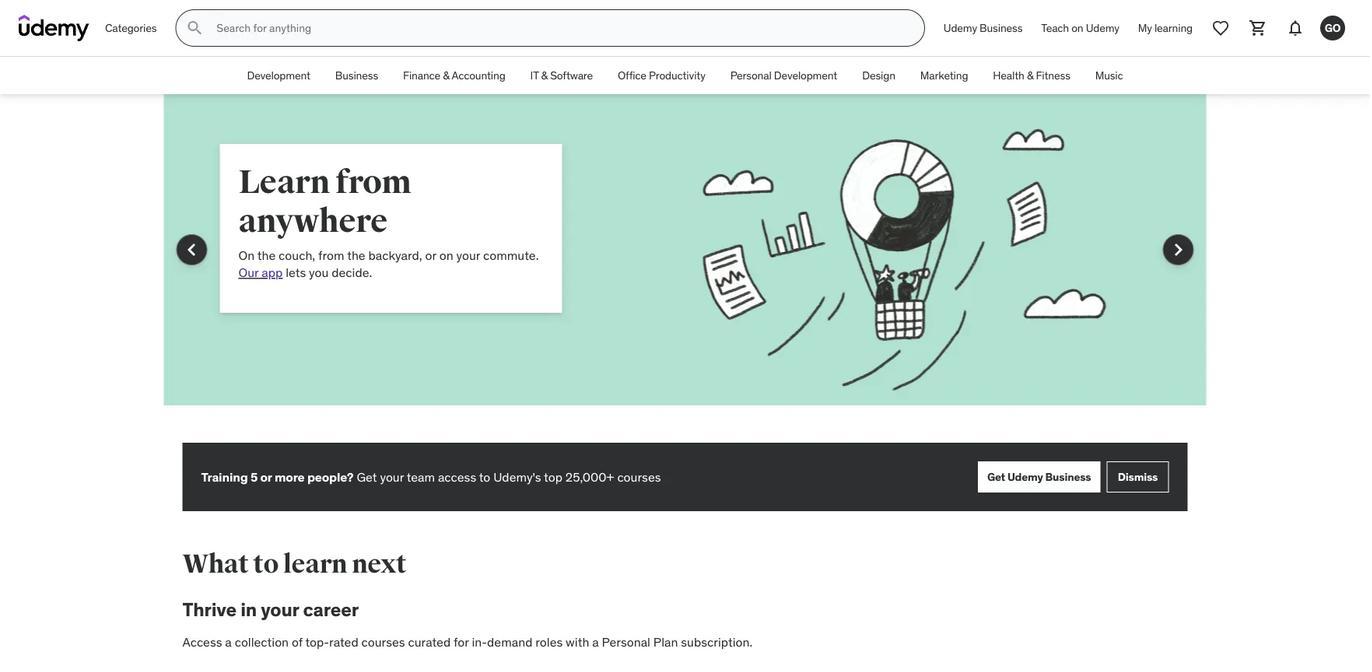 Task type: vqa. For each thing, say whether or not it's contained in the screenshot.
other
no



Task type: describe. For each thing, give the bounding box(es) containing it.
learn from anywhere on the couch, from the backyard, or on your commute. our app lets you decide.
[[239, 162, 539, 281]]

1 horizontal spatial udemy
[[1008, 470, 1044, 484]]

on inside learn from anywhere on the couch, from the backyard, or on your commute. our app lets you decide.
[[440, 247, 454, 263]]

0 vertical spatial courses
[[618, 469, 661, 485]]

thrive in your career
[[183, 598, 359, 621]]

health
[[994, 68, 1025, 82]]

my learning link
[[1129, 9, 1203, 47]]

0 horizontal spatial courses
[[362, 634, 405, 650]]

0 horizontal spatial to
[[253, 548, 279, 580]]

access
[[183, 634, 222, 650]]

notifications image
[[1287, 19, 1305, 37]]

what to learn next
[[183, 548, 406, 580]]

previous image
[[179, 237, 204, 262]]

thrive
[[183, 598, 237, 621]]

personal development
[[731, 68, 838, 82]]

dismiss button
[[1107, 462, 1170, 493]]

udemy business
[[944, 21, 1023, 35]]

learn
[[283, 548, 347, 580]]

2 vertical spatial business
[[1046, 470, 1092, 484]]

go
[[1325, 21, 1341, 35]]

0 horizontal spatial get
[[357, 469, 377, 485]]

next
[[352, 548, 406, 580]]

commute.
[[483, 247, 539, 263]]

1 vertical spatial from
[[318, 247, 345, 263]]

it & software link
[[518, 57, 606, 94]]

2 development from the left
[[774, 68, 838, 82]]

curated
[[408, 634, 451, 650]]

carousel element
[[164, 94, 1207, 443]]

lets
[[286, 265, 306, 281]]

training 5 or more people? get your team access to udemy's top 25,000+ courses
[[201, 469, 661, 485]]

0 horizontal spatial personal
[[602, 634, 651, 650]]

wishlist image
[[1212, 19, 1231, 37]]

marketing link
[[908, 57, 981, 94]]

teach
[[1042, 21, 1070, 35]]

teach on udemy link
[[1032, 9, 1129, 47]]

demand
[[487, 634, 533, 650]]

collection
[[235, 634, 289, 650]]

what
[[183, 548, 249, 580]]

in-
[[472, 634, 487, 650]]

categories
[[105, 21, 157, 35]]

accounting
[[452, 68, 506, 82]]

office productivity
[[618, 68, 706, 82]]

finance
[[403, 68, 441, 82]]

personal inside personal development link
[[731, 68, 772, 82]]

your inside learn from anywhere on the couch, from the backyard, or on your commute. our app lets you decide.
[[457, 247, 480, 263]]

on
[[239, 247, 255, 263]]

on inside "link"
[[1072, 21, 1084, 35]]

training
[[201, 469, 248, 485]]

design
[[863, 68, 896, 82]]

our
[[239, 265, 259, 281]]

finance & accounting
[[403, 68, 506, 82]]

top-
[[306, 634, 329, 650]]

1 a from the left
[[225, 634, 232, 650]]

access
[[438, 469, 477, 485]]

1 vertical spatial business
[[335, 68, 378, 82]]

my learning
[[1139, 21, 1193, 35]]

music link
[[1083, 57, 1136, 94]]

next image
[[1167, 237, 1191, 262]]

more
[[275, 469, 305, 485]]

in
[[241, 598, 257, 621]]

personal development link
[[718, 57, 850, 94]]

career
[[303, 598, 359, 621]]

dismiss
[[1118, 470, 1159, 484]]

finance & accounting link
[[391, 57, 518, 94]]

decide.
[[332, 265, 372, 281]]

office
[[618, 68, 647, 82]]

our app link
[[239, 265, 283, 281]]

udemy image
[[19, 15, 90, 41]]

udemy business link
[[935, 9, 1032, 47]]

0 vertical spatial from
[[336, 162, 411, 202]]

with
[[566, 634, 590, 650]]

anywhere
[[239, 201, 388, 241]]

access a collection of top-rated courses curated for in-demand roles with a personal plan subscription.
[[183, 634, 753, 650]]

plan
[[654, 634, 678, 650]]

office productivity link
[[606, 57, 718, 94]]



Task type: locate. For each thing, give the bounding box(es) containing it.
1 vertical spatial personal
[[602, 634, 651, 650]]

teach on udemy
[[1042, 21, 1120, 35]]

1 horizontal spatial the
[[347, 247, 366, 263]]

marketing
[[921, 68, 969, 82]]

music
[[1096, 68, 1124, 82]]

a
[[225, 634, 232, 650], [593, 634, 599, 650]]

design link
[[850, 57, 908, 94]]

0 vertical spatial personal
[[731, 68, 772, 82]]

business
[[980, 21, 1023, 35], [335, 68, 378, 82], [1046, 470, 1092, 484]]

shopping cart with 0 items image
[[1249, 19, 1268, 37]]

2 horizontal spatial business
[[1046, 470, 1092, 484]]

0 horizontal spatial development
[[247, 68, 310, 82]]

to up thrive in your career
[[253, 548, 279, 580]]

development link
[[235, 57, 323, 94]]

1 horizontal spatial get
[[988, 470, 1006, 484]]

business left dismiss
[[1046, 470, 1092, 484]]

or right 5
[[260, 469, 272, 485]]

& right health
[[1027, 68, 1034, 82]]

0 horizontal spatial on
[[440, 247, 454, 263]]

development
[[247, 68, 310, 82], [774, 68, 838, 82]]

or
[[425, 247, 437, 263], [260, 469, 272, 485]]

udemy
[[944, 21, 978, 35], [1086, 21, 1120, 35], [1008, 470, 1044, 484]]

1 vertical spatial on
[[440, 247, 454, 263]]

courses
[[618, 469, 661, 485], [362, 634, 405, 650]]

1 horizontal spatial courses
[[618, 469, 661, 485]]

on right the backyard,
[[440, 247, 454, 263]]

of
[[292, 634, 303, 650]]

fitness
[[1036, 68, 1071, 82]]

udemy inside "link"
[[1086, 21, 1120, 35]]

1 horizontal spatial on
[[1072, 21, 1084, 35]]

app
[[262, 265, 283, 281]]

my
[[1139, 21, 1153, 35]]

1 development from the left
[[247, 68, 310, 82]]

a right "with"
[[593, 634, 599, 650]]

& for accounting
[[443, 68, 450, 82]]

3 & from the left
[[1027, 68, 1034, 82]]

2 horizontal spatial your
[[457, 247, 480, 263]]

your left team
[[380, 469, 404, 485]]

learn
[[239, 162, 330, 202]]

0 vertical spatial your
[[457, 247, 480, 263]]

on
[[1072, 21, 1084, 35], [440, 247, 454, 263]]

software
[[551, 68, 593, 82]]

1 vertical spatial to
[[253, 548, 279, 580]]

to
[[479, 469, 491, 485], [253, 548, 279, 580]]

top
[[544, 469, 563, 485]]

a right access
[[225, 634, 232, 650]]

the
[[257, 247, 276, 263], [347, 247, 366, 263]]

you
[[309, 265, 329, 281]]

1 horizontal spatial development
[[774, 68, 838, 82]]

it
[[531, 68, 539, 82]]

2 horizontal spatial &
[[1027, 68, 1034, 82]]

submit search image
[[186, 19, 204, 37]]

udemy's
[[494, 469, 541, 485]]

it & software
[[531, 68, 593, 82]]

1 horizontal spatial your
[[380, 469, 404, 485]]

team
[[407, 469, 435, 485]]

categories button
[[96, 9, 166, 47]]

health & fitness
[[994, 68, 1071, 82]]

1 horizontal spatial or
[[425, 247, 437, 263]]

25,000+
[[566, 469, 615, 485]]

& for software
[[541, 68, 548, 82]]

get udemy business link
[[978, 462, 1101, 493]]

0 vertical spatial or
[[425, 247, 437, 263]]

from up the backyard,
[[336, 162, 411, 202]]

your
[[457, 247, 480, 263], [380, 469, 404, 485], [261, 598, 299, 621]]

productivity
[[649, 68, 706, 82]]

business left finance
[[335, 68, 378, 82]]

business link
[[323, 57, 391, 94]]

1 horizontal spatial personal
[[731, 68, 772, 82]]

1 horizontal spatial &
[[541, 68, 548, 82]]

0 horizontal spatial a
[[225, 634, 232, 650]]

learning
[[1155, 21, 1193, 35]]

for
[[454, 634, 469, 650]]

1 vertical spatial or
[[260, 469, 272, 485]]

personal left plan at the left bottom of the page
[[602, 634, 651, 650]]

5
[[251, 469, 258, 485]]

from
[[336, 162, 411, 202], [318, 247, 345, 263]]

backyard,
[[369, 247, 422, 263]]

business up health
[[980, 21, 1023, 35]]

from up you
[[318, 247, 345, 263]]

1 vertical spatial your
[[380, 469, 404, 485]]

1 horizontal spatial to
[[479, 469, 491, 485]]

Search for anything text field
[[214, 15, 906, 41]]

1 vertical spatial courses
[[362, 634, 405, 650]]

subscription.
[[681, 634, 753, 650]]

the up app
[[257, 247, 276, 263]]

personal
[[731, 68, 772, 82], [602, 634, 651, 650]]

0 vertical spatial to
[[479, 469, 491, 485]]

2 vertical spatial your
[[261, 598, 299, 621]]

& for fitness
[[1027, 68, 1034, 82]]

courses right 25,000+
[[618, 469, 661, 485]]

&
[[443, 68, 450, 82], [541, 68, 548, 82], [1027, 68, 1034, 82]]

your left commute.
[[457, 247, 480, 263]]

1 horizontal spatial a
[[593, 634, 599, 650]]

0 vertical spatial business
[[980, 21, 1023, 35]]

& right finance
[[443, 68, 450, 82]]

2 horizontal spatial udemy
[[1086, 21, 1120, 35]]

roles
[[536, 634, 563, 650]]

people?
[[307, 469, 354, 485]]

0 horizontal spatial the
[[257, 247, 276, 263]]

0 horizontal spatial &
[[443, 68, 450, 82]]

0 horizontal spatial business
[[335, 68, 378, 82]]

or inside learn from anywhere on the couch, from the backyard, or on your commute. our app lets you decide.
[[425, 247, 437, 263]]

courses right the rated
[[362, 634, 405, 650]]

couch,
[[279, 247, 315, 263]]

2 & from the left
[[541, 68, 548, 82]]

0 horizontal spatial or
[[260, 469, 272, 485]]

0 horizontal spatial your
[[261, 598, 299, 621]]

to right 'access'
[[479, 469, 491, 485]]

health & fitness link
[[981, 57, 1083, 94]]

1 the from the left
[[257, 247, 276, 263]]

get udemy business
[[988, 470, 1092, 484]]

go link
[[1315, 9, 1352, 47]]

2 a from the left
[[593, 634, 599, 650]]

rated
[[329, 634, 359, 650]]

2 the from the left
[[347, 247, 366, 263]]

or right the backyard,
[[425, 247, 437, 263]]

the up decide.
[[347, 247, 366, 263]]

on right teach at right top
[[1072, 21, 1084, 35]]

your right in
[[261, 598, 299, 621]]

& right it
[[541, 68, 548, 82]]

personal right productivity
[[731, 68, 772, 82]]

0 horizontal spatial udemy
[[944, 21, 978, 35]]

0 vertical spatial on
[[1072, 21, 1084, 35]]

1 horizontal spatial business
[[980, 21, 1023, 35]]

1 & from the left
[[443, 68, 450, 82]]



